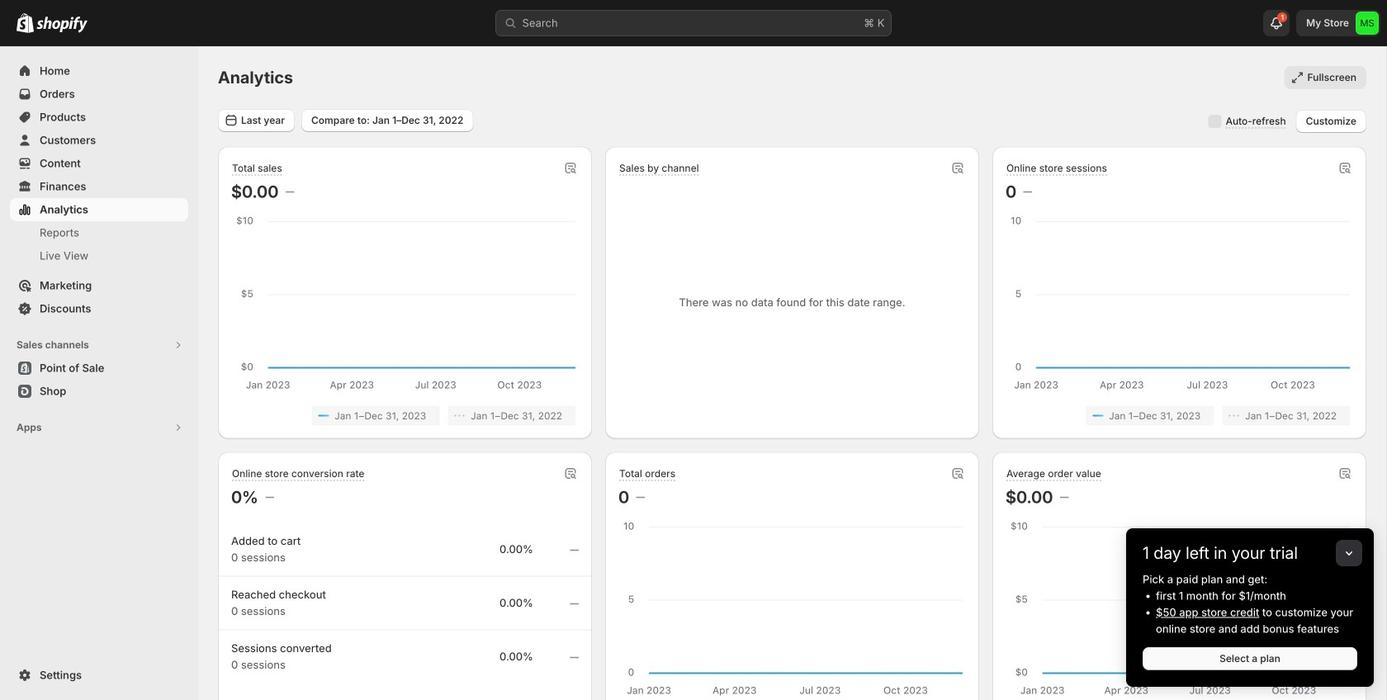 Task type: locate. For each thing, give the bounding box(es) containing it.
1 horizontal spatial list
[[1009, 406, 1350, 426]]

0 horizontal spatial list
[[234, 406, 575, 426]]

1 list from the left
[[234, 406, 575, 426]]

shopify image
[[17, 13, 34, 33]]

2 list from the left
[[1009, 406, 1350, 426]]

list
[[234, 406, 575, 426], [1009, 406, 1350, 426]]



Task type: vqa. For each thing, say whether or not it's contained in the screenshot.
dialog
no



Task type: describe. For each thing, give the bounding box(es) containing it.
my store image
[[1356, 12, 1379, 35]]

shopify image
[[36, 16, 88, 33]]



